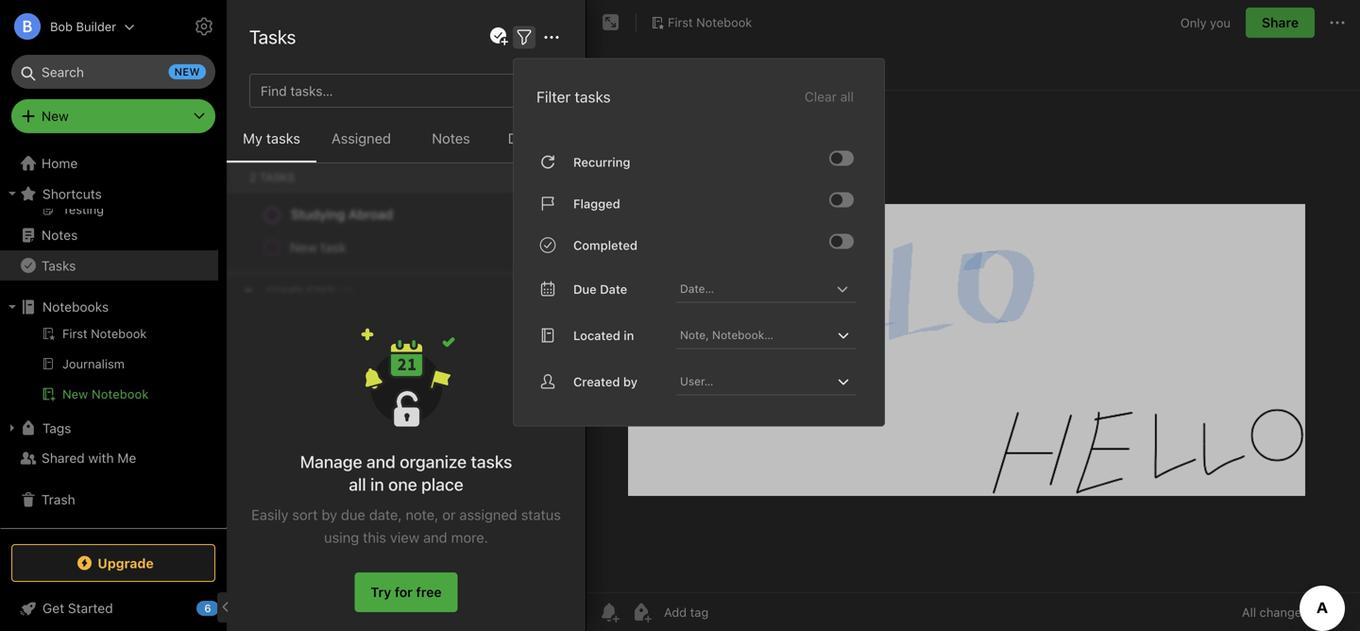 Task type: describe. For each thing, give the bounding box(es) containing it.
tracker
[[312, 195, 359, 211]]

tags button
[[0, 413, 218, 443]]

track
[[506, 235, 543, 250]]

0 horizontal spatial me
[[117, 450, 136, 466]]

1 vertical spatial 3
[[436, 501, 444, 517]]

expand note image
[[600, 11, 623, 34]]

notes link
[[0, 220, 218, 250]]

0 vertical spatial mood
[[483, 215, 517, 231]]

assignee
[[331, 595, 386, 610]]

due dates button
[[496, 127, 586, 162]]

due for due date
[[573, 282, 597, 296]]

share button
[[1246, 8, 1315, 38]]

notes inside date & time 09/09/2099 goal testing attendees me agenda testing notes great action items assignee status clean up meeting notes send out meeting notes and actio...
[[437, 575, 474, 590]]

recurring image
[[831, 153, 843, 164]]

100
[[517, 442, 539, 457]]

click
[[328, 255, 358, 270]]

our
[[412, 235, 432, 250]]

try for free
[[371, 584, 442, 600]]

 Date picker field
[[676, 275, 873, 303]]

shortcuts
[[43, 186, 102, 201]]

of
[[314, 235, 326, 250]]

send
[[289, 615, 320, 630]]

place
[[421, 474, 464, 495]]

shortcuts button
[[0, 179, 218, 209]]

shared with me link
[[0, 443, 218, 473]]

lululemon
[[313, 442, 376, 457]]

first notebook
[[668, 15, 752, 29]]

notes up 5 notes
[[267, 19, 321, 41]]

new for new notebook
[[62, 387, 88, 401]]

1 nov 1 from the top
[[251, 141, 281, 154]]

shared with me
[[42, 450, 136, 466]]

my for my tasks
[[243, 130, 262, 146]]

in inside the manage and organize tasks all in one place
[[370, 474, 384, 495]]

art
[[287, 82, 306, 97]]

date & time 09/09/2099 goal testing attendees me agenda testing notes great action items assignee status clean up meeting notes send out meeting notes and actio... button
[[227, 518, 573, 631]]

2 task from the left
[[362, 501, 390, 517]]

Search text field
[[25, 55, 202, 89]]

background
[[276, 274, 349, 290]]

note window element
[[587, 0, 1360, 631]]

0 vertical spatial tasks
[[249, 26, 296, 48]]

change
[[456, 255, 501, 270]]

manage and organize tasks all in one place
[[300, 452, 512, 495]]

0 horizontal spatial with
[[88, 450, 114, 466]]

changes
[[1260, 605, 1308, 619]]

0 horizontal spatial 2
[[393, 501, 401, 517]]

only you
[[1181, 15, 1231, 30]]

1 left date,
[[352, 501, 358, 517]]

only
[[1181, 15, 1207, 30]]

attendees
[[251, 575, 314, 590]]

tasks inside button
[[42, 258, 76, 273]]

0 horizontal spatial meeting
[[347, 615, 397, 630]]

notebook for new notebook
[[92, 387, 149, 401]]

created by
[[573, 374, 638, 389]]

day
[[288, 235, 310, 250]]

0 vertical spatial testing
[[438, 555, 483, 571]]

new
[[174, 66, 200, 78]]

new search field
[[25, 55, 206, 89]]

0 vertical spatial date
[[600, 282, 627, 296]]

mm/dd/yy down manage
[[300, 481, 367, 497]]

tasks button
[[0, 250, 218, 281]]

template.
[[267, 255, 325, 270]]

my mood tracker
[[251, 195, 359, 211]]

2 nov 1 from the top
[[251, 257, 281, 271]]

0 vertical spatial 3
[[289, 481, 297, 497]]

nike
[[379, 442, 406, 457]]

every
[[251, 235, 285, 250]]

builder
[[76, 19, 116, 34]]

add a reminder image
[[598, 601, 621, 624]]

mm/dd/yy down lululemon
[[333, 462, 399, 477]]

using
[[324, 529, 359, 546]]

1 vertical spatial mood
[[468, 235, 502, 250]]

share
[[1262, 15, 1299, 30]]

goal
[[407, 555, 435, 571]]

this inside easily sort by due date, note, or assigned status using this view and more.
[[363, 529, 386, 546]]

go to the beach - studying abroad button
[[227, 291, 573, 404]]

tasks inside the manage and organize tasks all in one place
[[471, 452, 512, 472]]

about this template: easily chart your mood every day of the year with our daily mood track er template. click each square to change the cell background accordin...
[[251, 215, 543, 290]]

1 up mood
[[276, 141, 281, 154]]

filter tasks
[[537, 88, 611, 106]]

your
[[452, 215, 479, 231]]

Account field
[[0, 8, 135, 45]]

-
[[352, 328, 359, 344]]

date,
[[369, 506, 402, 523]]

for
[[395, 584, 413, 600]]

easily sort by due date, note, or assigned status using this view and more.
[[251, 506, 561, 546]]

major
[[410, 442, 444, 457]]

get started
[[43, 600, 113, 616]]

located in
[[573, 328, 634, 342]]

1 vertical spatial the
[[504, 255, 524, 270]]

time
[[296, 555, 326, 571]]

hello art
[[251, 82, 306, 97]]

one
[[388, 474, 417, 495]]

bob
[[50, 19, 73, 34]]

4 task from the left
[[448, 501, 476, 517]]

user…
[[680, 375, 714, 388]]

all
[[1242, 605, 1257, 619]]

mood
[[274, 195, 309, 211]]

week down major
[[403, 462, 437, 477]]

2 nov from the top
[[251, 257, 272, 271]]

go
[[251, 328, 269, 344]]

square
[[395, 255, 436, 270]]

week down sales
[[251, 481, 285, 497]]

status
[[390, 595, 429, 610]]

filter tasks image
[[513, 26, 536, 49]]

beach
[[311, 328, 349, 344]]

flagged image
[[831, 194, 843, 206]]

new notebook
[[62, 387, 149, 401]]

flagged
[[573, 196, 621, 210]]

by inside easily sort by due date, note, or assigned status using this view and more.
[[322, 506, 337, 523]]

assigned button
[[316, 127, 406, 162]]

1 horizontal spatial the
[[330, 235, 349, 250]]

1 down lululemon
[[324, 462, 330, 477]]

great
[[477, 575, 511, 590]]

me inside date & time 09/09/2099 goal testing attendees me agenda testing notes great action items assignee status clean up meeting notes send out meeting notes and actio...
[[317, 575, 336, 590]]

easily inside easily sort by due date, note, or assigned status using this view and more.
[[251, 506, 289, 523]]

due
[[341, 506, 366, 523]]

Created by field
[[676, 368, 873, 395]]

easily inside about this template: easily chart your mood every day of the year with our daily mood track er template. click each square to change the cell background accordin...
[[378, 215, 413, 231]]

get
[[43, 600, 64, 616]]

clean
[[433, 595, 467, 610]]

1 task from the left
[[321, 501, 349, 517]]

studying
[[362, 328, 416, 344]]

view
[[390, 529, 420, 546]]

mm/dd/yy down milestones
[[452, 462, 518, 477]]

summary
[[251, 442, 309, 457]]

&
[[283, 555, 293, 571]]

notes down action
[[251, 615, 285, 630]]

this inside about this template: easily chart your mood every day of the year with our daily mood track er template. click each square to change the cell background accordin...
[[292, 215, 314, 231]]

notebook for first notebook
[[696, 15, 752, 29]]

and inside date & time 09/09/2099 goal testing attendees me agenda testing notes great action items assignee status clean up meeting notes send out meeting notes and actio...
[[438, 615, 461, 630]]

week up le... at the bottom of page
[[489, 481, 523, 497]]



Task type: locate. For each thing, give the bounding box(es) containing it.
new inside popup button
[[42, 108, 69, 124]]

1 horizontal spatial tasks
[[249, 26, 296, 48]]

note,
[[680, 328, 709, 342]]

4
[[408, 481, 416, 497], [479, 501, 488, 517]]

1 horizontal spatial 5
[[527, 481, 535, 497]]

3
[[289, 481, 297, 497], [436, 501, 444, 517]]

1 vertical spatial date
[[251, 555, 280, 571]]

nov up cell
[[251, 257, 272, 271]]

0 vertical spatial 4
[[408, 481, 416, 497]]

1 horizontal spatial with
[[383, 235, 408, 250]]

0 horizontal spatial in
[[370, 474, 384, 495]]

0 vertical spatial nov
[[251, 141, 272, 154]]

me down tags button
[[117, 450, 136, 466]]

notes button
[[406, 127, 496, 162]]

new task image
[[487, 26, 510, 48]]

1 horizontal spatial tasks
[[471, 452, 512, 472]]

due left dates
[[508, 130, 534, 146]]

mm/dd/yy
[[333, 462, 399, 477], [452, 462, 518, 477], [300, 481, 367, 497], [420, 481, 486, 497], [251, 501, 317, 517]]

1 vertical spatial 5
[[527, 481, 535, 497]]

action
[[251, 595, 290, 610]]

0 horizontal spatial testing
[[389, 575, 434, 590]]

2 vertical spatial tasks
[[471, 452, 512, 472]]

group
[[0, 57, 218, 228]]

my up about
[[251, 195, 270, 211]]

0 vertical spatial with
[[383, 235, 408, 250]]

0 horizontal spatial due
[[508, 130, 534, 146]]

organize
[[400, 452, 467, 472]]

Note Editor text field
[[587, 91, 1360, 592]]

out
[[324, 615, 344, 630]]

tasks left '100'
[[471, 452, 512, 472]]

completed image
[[831, 236, 843, 247]]

0 vertical spatial by
[[623, 374, 638, 389]]

each
[[362, 255, 391, 270]]

0 vertical spatial due
[[508, 130, 534, 146]]

tasks up 5 notes
[[249, 26, 296, 48]]

settings image
[[193, 15, 215, 38]]

1 vertical spatial tasks
[[42, 258, 76, 273]]

mood
[[483, 215, 517, 231], [468, 235, 502, 250]]

tree
[[0, 26, 227, 527]]

meeting down great at the left of the page
[[490, 595, 539, 610]]

0 horizontal spatial tasks
[[266, 130, 300, 146]]

2 vertical spatial and
[[438, 615, 461, 630]]

with inside about this template: easily chart your mood every day of the year with our daily mood track er template. click each square to change the cell background accordin...
[[383, 235, 408, 250]]

1 horizontal spatial in
[[624, 328, 634, 342]]

0 vertical spatial my
[[243, 130, 262, 146]]

0 horizontal spatial 3
[[289, 481, 297, 497]]

saved
[[1312, 605, 1345, 619]]

1 vertical spatial me
[[317, 575, 336, 590]]

0 vertical spatial 5
[[249, 59, 257, 75]]

chart
[[417, 215, 449, 231]]

sort
[[292, 506, 318, 523]]

to down daily
[[440, 255, 452, 270]]

you
[[1210, 15, 1231, 30]]

1 horizontal spatial by
[[623, 374, 638, 389]]

this down my mood tracker
[[292, 215, 314, 231]]

template:
[[317, 215, 375, 231]]

date left &
[[251, 555, 280, 571]]

the down track
[[504, 255, 524, 270]]

due date
[[573, 282, 627, 296]]

created
[[573, 374, 620, 389]]

new inside "button"
[[62, 387, 88, 401]]

thumbnail image
[[474, 80, 557, 163]]

new up home
[[42, 108, 69, 124]]

1 vertical spatial 2
[[393, 501, 401, 517]]

notebook inside first notebook "button"
[[696, 15, 752, 29]]

4 left le... at the bottom of page
[[479, 501, 488, 517]]

0 horizontal spatial 5
[[249, 59, 257, 75]]

0 horizontal spatial date
[[251, 555, 280, 571]]

1 vertical spatial notebook
[[92, 387, 149, 401]]

try for free button
[[355, 573, 458, 612]]

notebook right 'first'
[[696, 15, 752, 29]]

group inside tree
[[0, 57, 218, 228]]

0 vertical spatial and
[[367, 452, 396, 472]]

date & time 09/09/2099 goal testing attendees me agenda testing notes great action items assignee status clean up meeting notes send out meeting notes and actio...
[[251, 555, 539, 630]]

1 vertical spatial nov 1
[[251, 257, 281, 271]]

me down time
[[317, 575, 336, 590]]

1 horizontal spatial 3
[[436, 501, 444, 517]]

due up located
[[573, 282, 597, 296]]

0 horizontal spatial by
[[322, 506, 337, 523]]

year
[[353, 235, 379, 250]]

1 vertical spatial by
[[322, 506, 337, 523]]

week up date,
[[370, 481, 404, 497]]

new for new
[[42, 108, 69, 124]]

1 horizontal spatial easily
[[378, 215, 413, 231]]

abroad
[[420, 328, 464, 344]]

0 horizontal spatial this
[[292, 215, 314, 231]]

mood up change
[[468, 235, 502, 250]]

notes
[[267, 19, 321, 41], [432, 130, 470, 146], [42, 227, 78, 243], [437, 575, 474, 590]]

0 vertical spatial to
[[440, 255, 452, 270]]

daily
[[436, 235, 464, 250]]

click to collapse image
[[220, 596, 234, 619]]

mood up track
[[483, 215, 517, 231]]

0 vertical spatial this
[[292, 215, 314, 231]]

in
[[624, 328, 634, 342], [370, 474, 384, 495]]

1 vertical spatial 4
[[479, 501, 488, 517]]

0 horizontal spatial notebook
[[92, 387, 149, 401]]

0 vertical spatial easily
[[378, 215, 413, 231]]

date down completed
[[600, 282, 627, 296]]

notes inside button
[[432, 130, 470, 146]]

all up due
[[349, 474, 366, 495]]

and up one
[[367, 452, 396, 472]]

nov 1 down "hello"
[[251, 141, 281, 154]]

notes down status
[[400, 615, 434, 630]]

1 horizontal spatial testing
[[438, 555, 483, 571]]

task
[[321, 501, 349, 517], [362, 501, 390, 517], [405, 501, 433, 517], [448, 501, 476, 517]]

0 vertical spatial notebook
[[696, 15, 752, 29]]

1 horizontal spatial meeting
[[490, 595, 539, 610]]

Help and Learning task checklist field
[[0, 593, 227, 624]]

1 horizontal spatial 4
[[479, 501, 488, 517]]

easily up er on the top left of the page
[[378, 215, 413, 231]]

notebook inside new notebook "button"
[[92, 387, 149, 401]]

due dates
[[508, 130, 574, 146]]

located
[[573, 328, 621, 342]]

sales
[[251, 462, 283, 477]]

home link
[[0, 148, 227, 179]]

tasks for my tasks
[[266, 130, 300, 146]]

due inside button
[[508, 130, 534, 146]]

mm/dd/yy down sales
[[251, 501, 317, 517]]

and
[[367, 452, 396, 472], [423, 529, 447, 546], [438, 615, 461, 630]]

1 vertical spatial to
[[272, 328, 285, 344]]

5 up "hello"
[[249, 59, 257, 75]]

0 vertical spatial in
[[624, 328, 634, 342]]

1 vertical spatial this
[[363, 529, 386, 546]]

to inside about this template: easily chart your mood every day of the year with our daily mood track er template. click each square to change the cell background accordin...
[[440, 255, 452, 270]]

first notebook button
[[644, 9, 759, 36]]

1 horizontal spatial me
[[317, 575, 336, 590]]

notes up hello art
[[261, 59, 295, 75]]

by
[[623, 374, 638, 389], [322, 506, 337, 523]]

3 down place
[[436, 501, 444, 517]]

easily left "sort" at the left of page
[[251, 506, 289, 523]]

notes up clean
[[437, 575, 474, 590]]

and inside easily sort by due date, note, or assigned status using this view and more.
[[423, 529, 447, 546]]

by right created
[[623, 374, 638, 389]]

notebook up tags button
[[92, 387, 149, 401]]

to right go
[[272, 328, 285, 344]]

all right clear
[[840, 89, 854, 104]]

3 up "sort" at the left of page
[[289, 481, 297, 497]]

in left one
[[370, 474, 384, 495]]

le...
[[491, 501, 517, 517]]

0 vertical spatial me
[[117, 450, 136, 466]]

1 horizontal spatial notebook
[[696, 15, 752, 29]]

my tasks button
[[227, 127, 316, 162]]

0 horizontal spatial easily
[[251, 506, 289, 523]]

by left due
[[322, 506, 337, 523]]

try
[[371, 584, 391, 600]]

1 horizontal spatial all
[[840, 89, 854, 104]]

1 down every
[[276, 257, 281, 271]]

notes left thumbnail
[[432, 130, 470, 146]]

2 horizontal spatial tasks
[[575, 88, 611, 106]]

tasks up notebooks
[[42, 258, 76, 273]]

2 horizontal spatial the
[[504, 255, 524, 270]]

1 vertical spatial with
[[88, 450, 114, 466]]

tasks right filter
[[575, 88, 611, 106]]

1 vertical spatial meeting
[[347, 615, 397, 630]]

dates
[[538, 130, 574, 146]]

my inside button
[[243, 130, 262, 146]]

all changes saved
[[1242, 605, 1345, 619]]

date inside date & time 09/09/2099 goal testing attendees me agenda testing notes great action items assignee status clean up meeting notes send out meeting notes and actio...
[[251, 555, 280, 571]]

Filter tasks field
[[513, 25, 536, 49]]

0 horizontal spatial the
[[288, 328, 308, 344]]

the left the beach
[[288, 328, 308, 344]]

trash
[[42, 492, 75, 507]]

tasks inside button
[[266, 130, 300, 146]]

0 vertical spatial meeting
[[490, 595, 539, 610]]

0 vertical spatial all
[[840, 89, 854, 104]]

1 vertical spatial and
[[423, 529, 447, 546]]

and down clean
[[438, 615, 461, 630]]

1 horizontal spatial 2
[[440, 462, 448, 477]]

free
[[416, 584, 442, 600]]

2 down one
[[393, 501, 401, 517]]

0 vertical spatial tasks
[[575, 88, 611, 106]]

with left 'our'
[[383, 235, 408, 250]]

all inside the manage and organize tasks all in one place
[[349, 474, 366, 495]]

new notebook group
[[0, 322, 218, 413]]

my
[[243, 130, 262, 146], [251, 195, 270, 211]]

tasks
[[575, 88, 611, 106], [266, 130, 300, 146], [471, 452, 512, 472]]

1 nov from the top
[[251, 141, 272, 154]]

tasks down hello art
[[266, 130, 300, 146]]

1 horizontal spatial date
[[600, 282, 627, 296]]

new up tags
[[62, 387, 88, 401]]

0 vertical spatial new
[[42, 108, 69, 124]]

notebooks
[[43, 299, 109, 315]]

5 notes
[[249, 59, 295, 75]]

2 vertical spatial the
[[288, 328, 308, 344]]

my down "hello"
[[243, 130, 262, 146]]

nov 1 up cell
[[251, 257, 281, 271]]

add tag image
[[630, 601, 653, 624]]

5 inside summary lululemon nike major milestones 100 sales week 1 mm/dd/yy week 2 mm/dd/yy week 3 mm/dd/yy week 4 mm/dd/yy week 5 mm/dd/yy task 1 task 2 task 3 task 4 le...
[[527, 481, 535, 497]]

nov down "hello"
[[251, 141, 272, 154]]

clear all button
[[803, 86, 856, 108]]

me
[[117, 450, 136, 466], [317, 575, 336, 590]]

2 down major
[[440, 462, 448, 477]]

1 horizontal spatial this
[[363, 529, 386, 546]]

up
[[471, 595, 486, 610]]

notes
[[261, 59, 295, 75], [251, 615, 285, 630], [400, 615, 434, 630]]

expand notebooks image
[[5, 299, 20, 315]]

new button
[[11, 99, 215, 133]]

trash link
[[0, 485, 218, 515]]

6
[[204, 602, 211, 615]]

More actions and view options field
[[536, 25, 563, 49]]

completed
[[573, 238, 638, 252]]

assigned
[[460, 506, 517, 523]]

1 horizontal spatial to
[[440, 255, 452, 270]]

Located in field
[[676, 322, 873, 349]]

4 up note,
[[408, 481, 416, 497]]

0 vertical spatial the
[[330, 235, 349, 250]]

1 vertical spatial all
[[349, 474, 366, 495]]

cell
[[251, 274, 272, 290]]

mm/dd/yy up 'or' on the bottom
[[420, 481, 486, 497]]

tree containing home
[[0, 26, 227, 527]]

with down tags button
[[88, 450, 114, 466]]

items
[[294, 595, 327, 610]]

week
[[286, 462, 320, 477], [403, 462, 437, 477], [251, 481, 285, 497], [370, 481, 404, 497], [489, 481, 523, 497]]

this down date,
[[363, 529, 386, 546]]

tasks for filter tasks
[[575, 88, 611, 106]]

1 vertical spatial easily
[[251, 506, 289, 523]]

in right located
[[624, 328, 634, 342]]

3 task from the left
[[405, 501, 433, 517]]

and down note,
[[423, 529, 447, 546]]

1 vertical spatial nov
[[251, 257, 272, 271]]

1 vertical spatial in
[[370, 474, 384, 495]]

all
[[840, 89, 854, 104], [349, 474, 366, 495]]

1 vertical spatial due
[[573, 282, 597, 296]]

notes inside tree
[[42, 227, 78, 243]]

notebook
[[696, 15, 752, 29], [92, 387, 149, 401]]

1 vertical spatial new
[[62, 387, 88, 401]]

week down summary
[[286, 462, 320, 477]]

the right of
[[330, 235, 349, 250]]

upgrade
[[98, 555, 154, 571]]

clear
[[805, 89, 837, 104]]

my for my mood tracker
[[251, 195, 270, 211]]

more actions and view options image
[[540, 26, 563, 49]]

notes down shortcuts
[[42, 227, 78, 243]]

summary lululemon nike major milestones 100 sales week 1 mm/dd/yy week 2 mm/dd/yy week 3 mm/dd/yy week 4 mm/dd/yy week 5 mm/dd/yy task 1 task 2 task 3 task 4 le...
[[251, 442, 539, 517]]

5 up status
[[527, 481, 535, 497]]

the inside button
[[288, 328, 308, 344]]

0 horizontal spatial all
[[349, 474, 366, 495]]

notebooks link
[[0, 292, 218, 322]]

to inside button
[[272, 328, 285, 344]]

and inside the manage and organize tasks all in one place
[[367, 452, 396, 472]]

1 horizontal spatial due
[[573, 282, 597, 296]]

0 horizontal spatial 4
[[408, 481, 416, 497]]

0 horizontal spatial tasks
[[42, 258, 76, 273]]

filter
[[537, 88, 571, 106]]

0 vertical spatial nov 1
[[251, 141, 281, 154]]

due for due dates
[[508, 130, 534, 146]]

1 vertical spatial tasks
[[266, 130, 300, 146]]

1 vertical spatial my
[[251, 195, 270, 211]]

recurring
[[573, 155, 631, 169]]

all inside clear all button
[[840, 89, 854, 104]]

1 vertical spatial testing
[[389, 575, 434, 590]]

0 horizontal spatial to
[[272, 328, 285, 344]]

meeting down assignee
[[347, 615, 397, 630]]

0 vertical spatial 2
[[440, 462, 448, 477]]

expand tags image
[[5, 420, 20, 436]]

Find tasks… text field
[[253, 75, 520, 106]]



Task type: vqa. For each thing, say whether or not it's contained in the screenshot.
IN
yes



